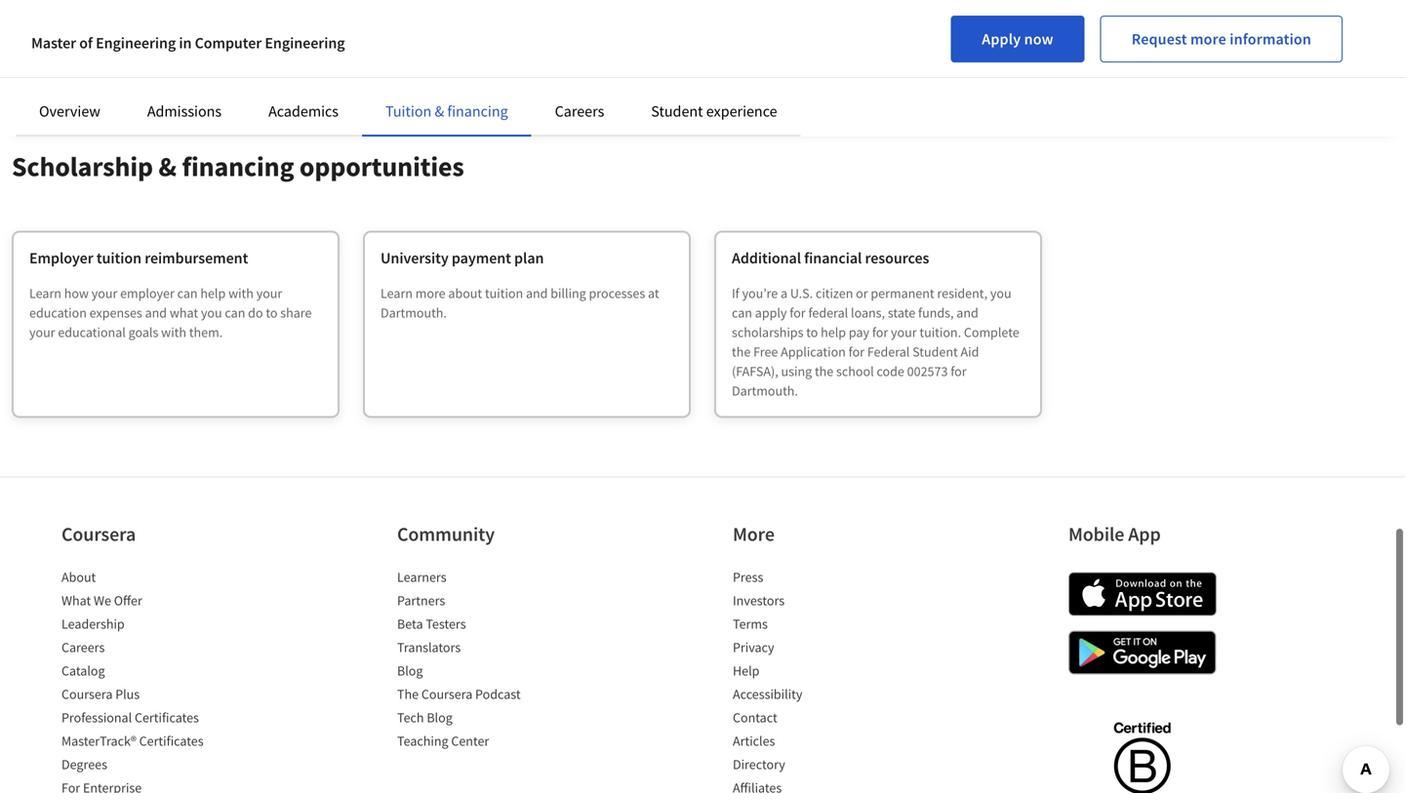 Task type: locate. For each thing, give the bounding box(es) containing it.
1 horizontal spatial you
[[991, 285, 1012, 302]]

0 horizontal spatial to
[[266, 304, 278, 322]]

1 horizontal spatial careers
[[555, 102, 605, 121]]

list containing press
[[733, 568, 899, 794]]

0 vertical spatial careers link
[[555, 102, 605, 121]]

2 horizontal spatial can
[[732, 304, 753, 322]]

learn for employer tuition reimbursement
[[29, 285, 61, 302]]

university payment plan
[[381, 248, 544, 268]]

0 horizontal spatial can
[[177, 285, 198, 302]]

permanent
[[871, 285, 935, 302]]

beta
[[397, 616, 423, 633]]

2 horizontal spatial list
[[733, 568, 899, 794]]

blog up teaching center "link"
[[427, 709, 453, 727]]

the up (fafsa),
[[732, 343, 751, 361]]

1 horizontal spatial can
[[225, 304, 245, 322]]

0 vertical spatial certificates
[[135, 709, 199, 727]]

apply
[[982, 29, 1021, 49]]

learn inside learn how your employer can help with your education expenses and what you can do to share your educational goals with them.
[[29, 285, 61, 302]]

mastertrack® certificates link
[[62, 733, 204, 750]]

1 vertical spatial with
[[161, 324, 186, 341]]

and down the resident,
[[957, 304, 979, 322]]

1 horizontal spatial learn
[[381, 285, 413, 302]]

payment
[[452, 248, 511, 268]]

admissions link
[[147, 102, 222, 121]]

privacy link
[[733, 639, 775, 657]]

how
[[64, 285, 89, 302]]

with up the do on the top of page
[[229, 285, 254, 302]]

free
[[754, 343, 778, 361]]

0 horizontal spatial with
[[161, 324, 186, 341]]

list for more
[[733, 568, 899, 794]]

1 vertical spatial financing
[[182, 149, 294, 184]]

student
[[651, 102, 703, 121], [913, 343, 958, 361]]

scholarship
[[12, 149, 153, 184]]

federal
[[868, 343, 910, 361]]

list item down directory link
[[733, 779, 899, 794]]

with
[[229, 285, 254, 302], [161, 324, 186, 341]]

1 horizontal spatial student
[[913, 343, 958, 361]]

0 horizontal spatial dartmouth.
[[381, 304, 447, 322]]

investors
[[733, 592, 785, 610]]

1 horizontal spatial financing
[[448, 102, 508, 121]]

press investors terms privacy help accessibility contact articles directory
[[733, 569, 803, 774]]

app
[[1129, 522, 1161, 547]]

you up them.
[[201, 304, 222, 322]]

0 vertical spatial to
[[266, 304, 278, 322]]

1 horizontal spatial the
[[815, 363, 834, 380]]

directory link
[[733, 756, 786, 774]]

learn how your employer can help with your education expenses and what you can do to share your educational goals with them.
[[29, 285, 312, 341]]

0 horizontal spatial learn
[[29, 285, 61, 302]]

1 vertical spatial more
[[416, 285, 446, 302]]

apply now button
[[951, 16, 1085, 62]]

can left the do on the top of page
[[225, 304, 245, 322]]

list containing learners
[[397, 568, 563, 755]]

1 horizontal spatial help
[[821, 324, 847, 341]]

to right the do on the top of page
[[266, 304, 278, 322]]

catalog
[[62, 662, 105, 680]]

list for community
[[397, 568, 563, 755]]

0 horizontal spatial help
[[200, 285, 226, 302]]

code
[[877, 363, 905, 380]]

0 horizontal spatial more
[[416, 285, 446, 302]]

to up the application
[[807, 324, 818, 341]]

them.
[[189, 324, 223, 341]]

certificates down professional certificates link on the bottom left of the page
[[139, 733, 204, 750]]

employer
[[29, 248, 93, 268]]

your down the 'education'
[[29, 324, 55, 341]]

list for coursera
[[62, 568, 227, 794]]

academics link
[[269, 102, 339, 121]]

1 horizontal spatial more
[[1191, 29, 1227, 49]]

aid
[[961, 343, 980, 361]]

engineering
[[96, 33, 176, 53], [265, 33, 345, 53]]

university
[[381, 248, 449, 268]]

0 horizontal spatial list item
[[62, 779, 227, 794]]

translators link
[[397, 639, 461, 657]]

for up school
[[849, 343, 865, 361]]

request more information
[[1132, 29, 1312, 49]]

1 learn from the left
[[29, 285, 61, 302]]

1 vertical spatial you
[[201, 304, 222, 322]]

financial
[[805, 248, 862, 268]]

learners
[[397, 569, 447, 586]]

list containing about
[[62, 568, 227, 794]]

blog link
[[397, 662, 423, 680]]

information
[[1230, 29, 1312, 49]]

reimbursement
[[145, 248, 248, 268]]

3 list from the left
[[733, 568, 899, 794]]

1 horizontal spatial to
[[807, 324, 818, 341]]

learn more about tuition and billing processes at dartmouth.
[[381, 285, 660, 322]]

tuition right about
[[485, 285, 523, 302]]

learners link
[[397, 569, 447, 586]]

1 vertical spatial dartmouth.
[[732, 382, 799, 400]]

help
[[733, 662, 760, 680]]

1 vertical spatial blog
[[427, 709, 453, 727]]

0 horizontal spatial list
[[62, 568, 227, 794]]

about what we offer leadership careers catalog coursera plus professional certificates mastertrack® certificates degrees
[[62, 569, 204, 774]]

and down the "employer"
[[145, 304, 167, 322]]

& right tuition
[[435, 102, 444, 121]]

help inside learn how your employer can help with your education expenses and what you can do to share your educational goals with them.
[[200, 285, 226, 302]]

1 horizontal spatial engineering
[[265, 33, 345, 53]]

apply
[[755, 304, 787, 322]]

1 vertical spatial tuition
[[485, 285, 523, 302]]

dartmouth. down (fafsa),
[[732, 382, 799, 400]]

certificates
[[135, 709, 199, 727], [139, 733, 204, 750]]

overview
[[39, 102, 100, 121]]

2 horizontal spatial and
[[957, 304, 979, 322]]

tuition & financing
[[386, 102, 508, 121]]

student down tuition.
[[913, 343, 958, 361]]

dartmouth. down university
[[381, 304, 447, 322]]

0 vertical spatial financing
[[448, 102, 508, 121]]

more for learn
[[416, 285, 446, 302]]

0 horizontal spatial tuition
[[96, 248, 142, 268]]

more for request
[[1191, 29, 1227, 49]]

dartmouth. inside if you're a u.s. citizen or permanent resident, you can apply for federal loans, state funds, and scholarships to help pay for your tuition. complete the free application for federal student aid (fafsa), using the school code 002573 for dartmouth.
[[732, 382, 799, 400]]

beta testers link
[[397, 616, 466, 633]]

can up what
[[177, 285, 198, 302]]

tuition
[[386, 102, 432, 121]]

contact link
[[733, 709, 778, 727]]

more left about
[[416, 285, 446, 302]]

list item
[[62, 779, 227, 794], [733, 779, 899, 794]]

can down the if at the top right of page
[[732, 304, 753, 322]]

1 list item from the left
[[62, 779, 227, 794]]

1 horizontal spatial &
[[435, 102, 444, 121]]

learn inside learn more about tuition and billing processes at dartmouth.
[[381, 285, 413, 302]]

or
[[856, 285, 868, 302]]

press link
[[733, 569, 764, 586]]

tuition up the "employer"
[[96, 248, 142, 268]]

citizen
[[816, 285, 854, 302]]

2 list from the left
[[397, 568, 563, 755]]

1 horizontal spatial list item
[[733, 779, 899, 794]]

& down admissions link
[[159, 149, 177, 184]]

help down reimbursement
[[200, 285, 226, 302]]

tech blog link
[[397, 709, 453, 727]]

1 vertical spatial help
[[821, 324, 847, 341]]

blog up the
[[397, 662, 423, 680]]

1 horizontal spatial and
[[526, 285, 548, 302]]

& for tuition
[[435, 102, 444, 121]]

0 vertical spatial you
[[991, 285, 1012, 302]]

admissions
[[147, 102, 222, 121]]

0 vertical spatial careers
[[555, 102, 605, 121]]

list
[[62, 568, 227, 794], [397, 568, 563, 755], [733, 568, 899, 794]]

1 list from the left
[[62, 568, 227, 794]]

0 horizontal spatial financing
[[182, 149, 294, 184]]

help down federal
[[821, 324, 847, 341]]

0 vertical spatial &
[[435, 102, 444, 121]]

learn down university
[[381, 285, 413, 302]]

podcast
[[475, 686, 521, 703]]

learn up the 'education'
[[29, 285, 61, 302]]

engineering up academics 'link'
[[265, 33, 345, 53]]

1 horizontal spatial careers link
[[555, 102, 605, 121]]

the
[[732, 343, 751, 361], [815, 363, 834, 380]]

0 vertical spatial help
[[200, 285, 226, 302]]

can
[[177, 285, 198, 302], [225, 304, 245, 322], [732, 304, 753, 322]]

1 vertical spatial to
[[807, 324, 818, 341]]

you
[[991, 285, 1012, 302], [201, 304, 222, 322]]

accessibility
[[733, 686, 803, 703]]

the down the application
[[815, 363, 834, 380]]

to inside learn how your employer can help with your education expenses and what you can do to share your educational goals with them.
[[266, 304, 278, 322]]

1 vertical spatial student
[[913, 343, 958, 361]]

coursera down catalog link
[[62, 686, 113, 703]]

mobile app
[[1069, 522, 1161, 547]]

1 vertical spatial &
[[159, 149, 177, 184]]

download on the app store image
[[1069, 573, 1217, 616]]

2 learn from the left
[[381, 285, 413, 302]]

list item down mastertrack® certificates link
[[62, 779, 227, 794]]

&
[[435, 102, 444, 121], [159, 149, 177, 184]]

0 horizontal spatial the
[[732, 343, 751, 361]]

professional
[[62, 709, 132, 727]]

0 horizontal spatial careers
[[62, 639, 105, 657]]

1 vertical spatial careers link
[[62, 639, 105, 657]]

0 vertical spatial tuition
[[96, 248, 142, 268]]

you right the resident,
[[991, 285, 1012, 302]]

employer
[[120, 285, 175, 302]]

apply now
[[982, 29, 1054, 49]]

1 vertical spatial certificates
[[139, 733, 204, 750]]

coursera inside 'learners partners beta testers translators blog the coursera podcast tech blog teaching center'
[[422, 686, 473, 703]]

certificates up mastertrack® certificates link
[[135, 709, 199, 727]]

your down state
[[891, 324, 917, 341]]

and inside learn how your employer can help with your education expenses and what you can do to share your educational goals with them.
[[145, 304, 167, 322]]

more right request
[[1191, 29, 1227, 49]]

engineering left in
[[96, 33, 176, 53]]

tech
[[397, 709, 424, 727]]

2 list item from the left
[[733, 779, 899, 794]]

more inside learn more about tuition and billing processes at dartmouth.
[[416, 285, 446, 302]]

0 horizontal spatial and
[[145, 304, 167, 322]]

using
[[782, 363, 812, 380]]

0 horizontal spatial you
[[201, 304, 222, 322]]

employer tuition reimbursement
[[29, 248, 248, 268]]

0 vertical spatial more
[[1191, 29, 1227, 49]]

to inside if you're a u.s. citizen or permanent resident, you can apply for federal loans, state funds, and scholarships to help pay for your tuition. complete the free application for federal student aid (fafsa), using the school code 002573 for dartmouth.
[[807, 324, 818, 341]]

1 horizontal spatial tuition
[[485, 285, 523, 302]]

1 horizontal spatial list
[[397, 568, 563, 755]]

1 vertical spatial careers
[[62, 639, 105, 657]]

financing right tuition
[[448, 102, 508, 121]]

help
[[200, 285, 226, 302], [821, 324, 847, 341]]

0 horizontal spatial blog
[[397, 662, 423, 680]]

financing down the admissions
[[182, 149, 294, 184]]

and inside learn more about tuition and billing processes at dartmouth.
[[526, 285, 548, 302]]

1 horizontal spatial dartmouth.
[[732, 382, 799, 400]]

what
[[62, 592, 91, 610]]

coursera up "tech blog" link
[[422, 686, 473, 703]]

more
[[733, 522, 775, 547]]

financing for scholarship
[[182, 149, 294, 184]]

0 vertical spatial with
[[229, 285, 254, 302]]

at
[[648, 285, 660, 302]]

more inside "request more information" button
[[1191, 29, 1227, 49]]

coursera for learners partners beta testers translators blog the coursera podcast tech blog teaching center
[[422, 686, 473, 703]]

with down what
[[161, 324, 186, 341]]

coursera inside about what we offer leadership careers catalog coursera plus professional certificates mastertrack® certificates degrees
[[62, 686, 113, 703]]

0 vertical spatial dartmouth.
[[381, 304, 447, 322]]

0 vertical spatial student
[[651, 102, 703, 121]]

0 horizontal spatial engineering
[[96, 33, 176, 53]]

student left the experience
[[651, 102, 703, 121]]

0 horizontal spatial &
[[159, 149, 177, 184]]

and left billing
[[526, 285, 548, 302]]

processes
[[589, 285, 646, 302]]

now
[[1025, 29, 1054, 49]]



Task type: describe. For each thing, give the bounding box(es) containing it.
pay
[[849, 324, 870, 341]]

professional certificates link
[[62, 709, 199, 727]]

if you're a u.s. citizen or permanent resident, you can apply for federal loans, state funds, and scholarships to help pay for your tuition. complete the free application for federal student aid (fafsa), using the school code 002573 for dartmouth.
[[732, 285, 1020, 400]]

translators
[[397, 639, 461, 657]]

complete
[[964, 324, 1020, 341]]

can inside if you're a u.s. citizen or permanent resident, you can apply for federal loans, state funds, and scholarships to help pay for your tuition. complete the free application for federal student aid (fafsa), using the school code 002573 for dartmouth.
[[732, 304, 753, 322]]

articles link
[[733, 733, 776, 750]]

0 vertical spatial blog
[[397, 662, 423, 680]]

careers inside about what we offer leadership careers catalog coursera plus professional certificates mastertrack® certificates degrees
[[62, 639, 105, 657]]

of
[[79, 33, 93, 53]]

and inside if you're a u.s. citizen or permanent resident, you can apply for federal loans, state funds, and scholarships to help pay for your tuition. complete the free application for federal student aid (fafsa), using the school code 002573 for dartmouth.
[[957, 304, 979, 322]]

directory
[[733, 756, 786, 774]]

2 engineering from the left
[[265, 33, 345, 53]]

you're
[[743, 285, 778, 302]]

overview link
[[39, 102, 100, 121]]

additional financial resources
[[732, 248, 930, 268]]

we
[[94, 592, 111, 610]]

plan
[[515, 248, 544, 268]]

catalog link
[[62, 662, 105, 680]]

plus
[[115, 686, 140, 703]]

degrees link
[[62, 756, 107, 774]]

experience
[[707, 102, 778, 121]]

list item for coursera
[[62, 779, 227, 794]]

the
[[397, 686, 419, 703]]

academics
[[269, 102, 339, 121]]

get it on google play image
[[1069, 631, 1217, 675]]

request more information button
[[1101, 16, 1343, 62]]

leadership link
[[62, 616, 125, 633]]

state
[[888, 304, 916, 322]]

0 horizontal spatial student
[[651, 102, 703, 121]]

testers
[[426, 616, 466, 633]]

master
[[31, 33, 76, 53]]

list item for more
[[733, 779, 899, 794]]

learn for university payment plan
[[381, 285, 413, 302]]

financing for tuition
[[448, 102, 508, 121]]

privacy
[[733, 639, 775, 657]]

about
[[449, 285, 482, 302]]

what we offer link
[[62, 592, 142, 610]]

resources
[[865, 248, 930, 268]]

offer
[[114, 592, 142, 610]]

help link
[[733, 662, 760, 680]]

dartmouth. inside learn more about tuition and billing processes at dartmouth.
[[381, 304, 447, 322]]

master of engineering in computer engineering
[[31, 33, 345, 53]]

press
[[733, 569, 764, 586]]

u.s.
[[791, 285, 813, 302]]

resident,
[[938, 285, 988, 302]]

mastertrack®
[[62, 733, 137, 750]]

scholarship & financing opportunities
[[12, 149, 464, 184]]

tuition & financing link
[[386, 102, 508, 121]]

the coursera podcast link
[[397, 686, 521, 703]]

0 horizontal spatial careers link
[[62, 639, 105, 657]]

center
[[451, 733, 489, 750]]

computer
[[195, 33, 262, 53]]

terms link
[[733, 616, 768, 633]]

leadership
[[62, 616, 125, 633]]

tuition.
[[920, 324, 962, 341]]

1 horizontal spatial blog
[[427, 709, 453, 727]]

share
[[280, 304, 312, 322]]

terms
[[733, 616, 768, 633]]

0 vertical spatial the
[[732, 343, 751, 361]]

student inside if you're a u.s. citizen or permanent resident, you can apply for federal loans, state funds, and scholarships to help pay for your tuition. complete the free application for federal student aid (fafsa), using the school code 002573 for dartmouth.
[[913, 343, 958, 361]]

educational
[[58, 324, 126, 341]]

coursera plus link
[[62, 686, 140, 703]]

school
[[837, 363, 874, 380]]

funds,
[[919, 304, 954, 322]]

tuition inside learn more about tuition and billing processes at dartmouth.
[[485, 285, 523, 302]]

you inside learn how your employer can help with your education expenses and what you can do to share your educational goals with them.
[[201, 304, 222, 322]]

logo of certified b corporation image
[[1103, 711, 1183, 794]]

accessibility link
[[733, 686, 803, 703]]

about
[[62, 569, 96, 586]]

& for scholarship
[[159, 149, 177, 184]]

coursera for about what we offer leadership careers catalog coursera plus professional certificates mastertrack® certificates degrees
[[62, 686, 113, 703]]

a
[[781, 285, 788, 302]]

for right pay
[[873, 324, 889, 341]]

for down aid
[[951, 363, 967, 380]]

goals
[[129, 324, 159, 341]]

student experience link
[[651, 102, 778, 121]]

your up the do on the top of page
[[256, 285, 282, 302]]

what
[[170, 304, 198, 322]]

1 engineering from the left
[[96, 33, 176, 53]]

coursera up about link
[[62, 522, 136, 547]]

do
[[248, 304, 263, 322]]

partners
[[397, 592, 445, 610]]

billing
[[551, 285, 586, 302]]

education
[[29, 304, 87, 322]]

opportunities
[[300, 149, 464, 184]]

your inside if you're a u.s. citizen or permanent resident, you can apply for federal loans, state funds, and scholarships to help pay for your tuition. complete the free application for federal student aid (fafsa), using the school code 002573 for dartmouth.
[[891, 324, 917, 341]]

your up expenses
[[92, 285, 117, 302]]

investors link
[[733, 592, 785, 610]]

mobile
[[1069, 522, 1125, 547]]

1 vertical spatial the
[[815, 363, 834, 380]]

1 horizontal spatial with
[[229, 285, 254, 302]]

articles
[[733, 733, 776, 750]]

(fafsa),
[[732, 363, 779, 380]]

teaching center link
[[397, 733, 489, 750]]

federal
[[809, 304, 849, 322]]

help inside if you're a u.s. citizen or permanent resident, you can apply for federal loans, state funds, and scholarships to help pay for your tuition. complete the free application for federal student aid (fafsa), using the school code 002573 for dartmouth.
[[821, 324, 847, 341]]

you inside if you're a u.s. citizen or permanent resident, you can apply for federal loans, state funds, and scholarships to help pay for your tuition. complete the free application for federal student aid (fafsa), using the school code 002573 for dartmouth.
[[991, 285, 1012, 302]]

degrees
[[62, 756, 107, 774]]

loans,
[[851, 304, 886, 322]]

application
[[781, 343, 846, 361]]

for down u.s. on the top of page
[[790, 304, 806, 322]]

student experience
[[651, 102, 778, 121]]

community
[[397, 522, 495, 547]]



Task type: vqa. For each thing, say whether or not it's contained in the screenshot.
Leadership link
yes



